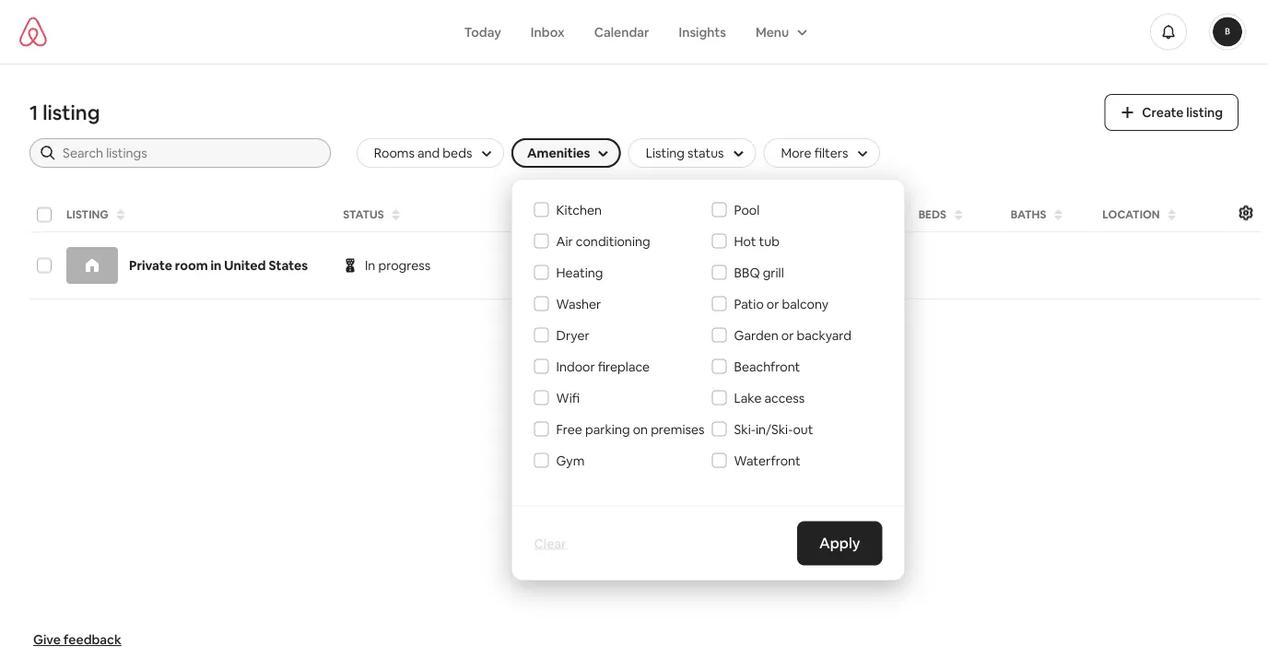 Task type: locate. For each thing, give the bounding box(es) containing it.
give feedback button
[[26, 624, 129, 656]]

0 horizontal spatial listing
[[43, 100, 100, 126]]

1 listing heading
[[30, 100, 1083, 126]]

private room in united states
[[129, 257, 308, 274]]

Search text field
[[63, 144, 318, 162]]

instant
[[712, 207, 759, 222]]

listing right create
[[1187, 104, 1223, 121]]

create listing
[[1143, 104, 1223, 121]]

parking
[[585, 421, 630, 437]]

wifi
[[556, 390, 580, 406]]

united
[[224, 257, 266, 274]]

clear button
[[527, 528, 574, 559]]

bbq
[[734, 264, 760, 281]]

calendar link
[[580, 14, 664, 49]]

listing button
[[61, 202, 334, 228]]

heating
[[556, 264, 603, 281]]

main navigation menu image
[[1213, 17, 1243, 47]]

1 vertical spatial or
[[782, 327, 794, 343]]

listing right 1
[[43, 100, 100, 126]]

amenities button
[[512, 138, 621, 168]]

create listing link
[[1105, 94, 1239, 131]]

room
[[175, 257, 208, 274]]

premises
[[651, 421, 705, 437]]

instant book button
[[706, 202, 816, 228]]

or right garden
[[782, 327, 794, 343]]

pool
[[734, 201, 760, 218]]

apply
[[820, 534, 861, 553]]

backyard
[[797, 327, 852, 343]]

clear
[[534, 535, 567, 552]]

lake
[[734, 390, 762, 406]]

patio
[[734, 296, 764, 312]]

location
[[1103, 207, 1161, 222]]

inbox
[[531, 24, 565, 40]]

0 vertical spatial or
[[767, 296, 780, 312]]

bbq grill
[[734, 264, 784, 281]]

insights link
[[664, 14, 741, 49]]

air
[[556, 233, 573, 249]]

listing inside create listing link
[[1187, 104, 1223, 121]]

calendar
[[594, 24, 650, 40]]

or right patio
[[767, 296, 780, 312]]

garden or backyard
[[734, 327, 852, 343]]

or
[[767, 296, 780, 312], [782, 327, 794, 343]]

menu
[[756, 24, 789, 40]]

finish
[[542, 257, 577, 274]]

indoor fireplace
[[556, 358, 650, 375]]

private
[[129, 257, 172, 274]]

1
[[30, 100, 38, 126]]

create
[[1143, 104, 1184, 121]]

baths
[[1011, 207, 1047, 222]]

on
[[633, 421, 648, 437]]

give
[[33, 632, 61, 648]]

in/ski-
[[756, 421, 793, 437]]

fireplace
[[598, 358, 650, 375]]

1 horizontal spatial listing
[[1187, 104, 1223, 121]]

listing for 1 listing
[[43, 100, 100, 126]]

out
[[793, 421, 814, 437]]

today link
[[450, 14, 516, 49]]

0 horizontal spatial or
[[767, 296, 780, 312]]

1 horizontal spatial or
[[782, 327, 794, 343]]

waterfront
[[734, 452, 801, 469]]

lake access
[[734, 390, 805, 406]]

off
[[734, 257, 753, 274]]

hot
[[734, 233, 757, 249]]

book
[[761, 207, 794, 222]]

free parking on premises
[[556, 421, 705, 437]]

progress
[[378, 257, 431, 274]]

hot tub
[[734, 233, 780, 249]]

listing
[[43, 100, 100, 126], [1187, 104, 1223, 121]]



Task type: vqa. For each thing, say whether or not it's contained in the screenshot.
bottommost Portuguese
no



Task type: describe. For each thing, give the bounding box(es) containing it.
1 listing
[[30, 100, 100, 126]]

menu button
[[741, 14, 819, 49]]

gym
[[556, 452, 585, 469]]

apply dialog
[[512, 179, 905, 581]]

in progress
[[365, 257, 431, 274]]

access
[[765, 390, 805, 406]]

baths button
[[1006, 202, 1094, 228]]

beds
[[919, 207, 947, 222]]

garden
[[734, 327, 779, 343]]

or for backyard
[[782, 327, 794, 343]]

give feedback
[[33, 632, 122, 648]]

washer
[[556, 296, 601, 312]]

conditioning
[[576, 233, 651, 249]]

finish link
[[527, 250, 591, 281]]

insights
[[679, 24, 726, 40]]

in
[[365, 257, 376, 274]]

or for balcony
[[767, 296, 780, 312]]

beds button
[[913, 202, 1002, 228]]

location button
[[1098, 202, 1269, 228]]

dryer
[[556, 327, 590, 343]]

instant book
[[712, 207, 794, 222]]

listing for create listing
[[1187, 104, 1223, 121]]

ski-in/ski-out
[[734, 421, 814, 437]]

ski-
[[734, 421, 756, 437]]

feedback
[[63, 632, 122, 648]]

balcony
[[782, 296, 829, 312]]

air conditioning
[[556, 233, 651, 249]]

grill
[[763, 264, 784, 281]]

inbox link
[[516, 14, 580, 49]]

today
[[464, 24, 501, 40]]

patio or balcony
[[734, 296, 829, 312]]

free
[[556, 421, 583, 437]]

kitchen
[[556, 201, 602, 218]]

amenities
[[527, 145, 590, 161]]

states
[[269, 257, 308, 274]]

tub
[[759, 233, 780, 249]]

in
[[211, 257, 222, 274]]

indoor
[[556, 358, 595, 375]]

listing
[[66, 207, 109, 222]]

apply button
[[798, 521, 883, 566]]

status button
[[337, 202, 518, 228]]

beachfront
[[734, 358, 801, 375]]

instant book off image
[[712, 258, 727, 273]]

status
[[343, 207, 384, 222]]



